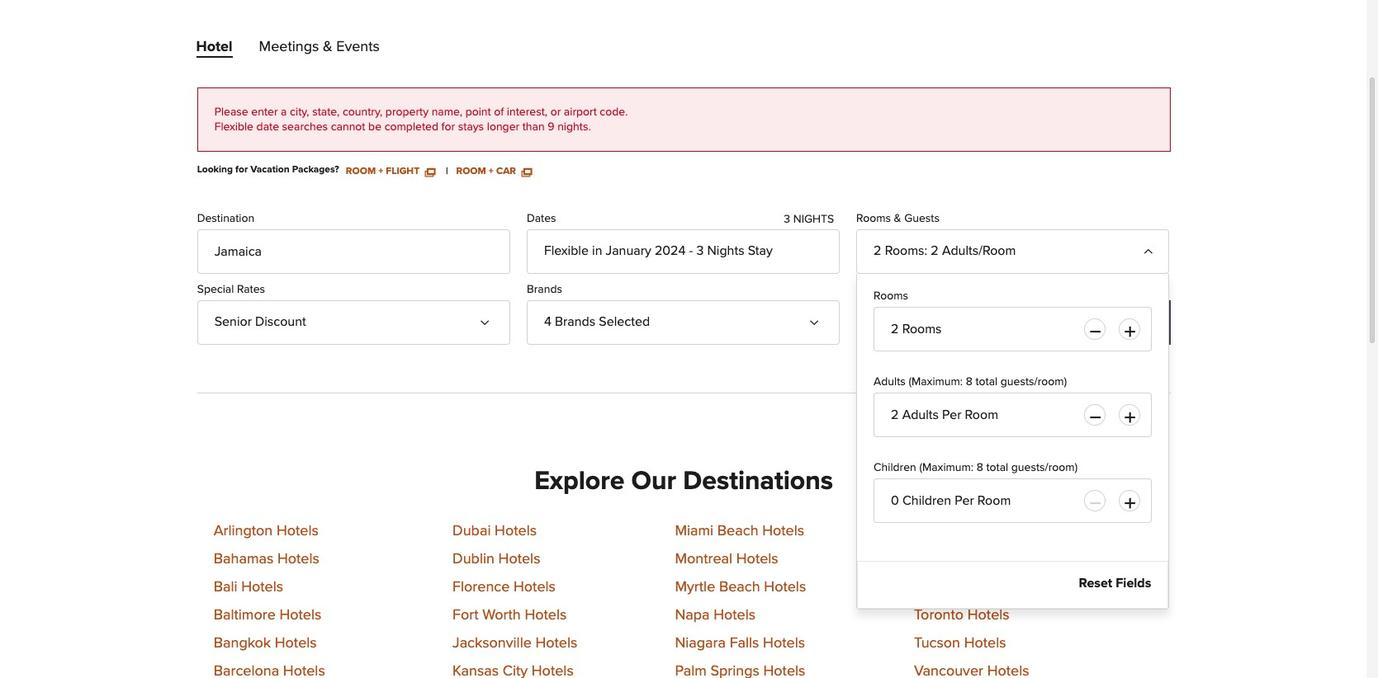 Task type: vqa. For each thing, say whether or not it's contained in the screenshot.


Task type: locate. For each thing, give the bounding box(es) containing it.
selected
[[599, 315, 650, 329]]

0 horizontal spatial &
[[323, 40, 332, 54]]

south
[[914, 525, 952, 540]]

hotels down toronto hotels
[[964, 637, 1006, 652]]

hotels for baltimore hotels
[[279, 609, 321, 624]]

0 horizontal spatial flexible
[[214, 121, 253, 133]]

trigger image for brands selected
[[813, 311, 826, 324]]

total down "awards" at right
[[975, 376, 998, 388]]

2 down rooms & guests
[[874, 244, 881, 258]]

hotels for bali hotels
[[241, 581, 283, 596]]

8 for adults
[[966, 376, 973, 388]]

hotels down south padre island hotels
[[966, 553, 1008, 568]]

room for room + car
[[456, 167, 486, 177]]

hotels for arlington hotels
[[277, 525, 319, 540]]

of
[[494, 107, 504, 118]]

hotels for toronto hotels
[[967, 609, 1010, 624]]

total
[[975, 376, 998, 388], [986, 462, 1008, 474]]

point
[[465, 107, 491, 118]]

code.
[[600, 107, 628, 118]]

4 brands selected
[[544, 315, 650, 329]]

room right "|" on the left top
[[456, 167, 486, 177]]

hotels for tucson hotels
[[964, 637, 1006, 652]]

2 + from the left
[[489, 167, 494, 177]]

niagara falls hotels link
[[675, 637, 805, 652]]

+
[[378, 167, 383, 177], [489, 167, 494, 177]]

opens in a new browser window. image
[[522, 167, 532, 177]]

0 horizontal spatial 2
[[874, 244, 881, 258]]

flexible down please
[[214, 121, 253, 133]]

meetings & events
[[259, 40, 380, 54]]

0 vertical spatial for
[[441, 121, 455, 133]]

1 vertical spatial for
[[235, 165, 248, 175]]

please
[[214, 107, 248, 118]]

hotels
[[1089, 314, 1134, 330], [277, 525, 319, 540], [495, 525, 537, 540], [762, 525, 804, 540], [1040, 525, 1082, 540], [277, 553, 319, 568], [498, 553, 540, 568], [736, 553, 778, 568], [966, 553, 1008, 568], [241, 581, 283, 596], [514, 581, 556, 596], [764, 581, 806, 596], [279, 609, 321, 624], [525, 609, 567, 624], [714, 609, 756, 624], [967, 609, 1010, 624], [275, 637, 317, 652], [535, 637, 577, 652], [763, 637, 805, 652], [964, 637, 1006, 652]]

nights.
[[557, 121, 591, 133]]

8 for children
[[977, 462, 983, 474]]

0 horizontal spatial +
[[378, 167, 383, 177]]

8 down "awards" at right
[[966, 376, 973, 388]]

guests/room) up island
[[1011, 462, 1078, 474]]

a
[[281, 107, 287, 118]]

hotels right island
[[1040, 525, 1082, 540]]

brands up 4
[[527, 284, 562, 296]]

hotels up niagara falls hotels link
[[714, 609, 756, 624]]

hotels inside find hotels button
[[1089, 314, 1134, 330]]

& left guests at the right of the page
[[894, 213, 901, 224]]

hotels for bangkok hotels
[[275, 637, 317, 652]]

florence hotels
[[453, 581, 556, 596]]

adults
[[942, 244, 979, 258], [874, 376, 906, 388]]

0 horizontal spatial 3
[[696, 244, 704, 258]]

trigger image
[[1142, 240, 1155, 253], [813, 311, 826, 324]]

1 horizontal spatial adults
[[942, 244, 979, 258]]

than
[[522, 121, 545, 133]]

meetings & events link
[[259, 40, 380, 61]]

hotel
[[196, 40, 232, 54]]

hotels for dublin hotels
[[498, 553, 540, 568]]

beach up montreal hotels link
[[717, 525, 758, 540]]

8 up the padre at bottom
[[977, 462, 983, 474]]

use points / awards
[[883, 320, 984, 332]]

completed
[[384, 121, 438, 133]]

padre
[[956, 525, 994, 540]]

0 vertical spatial &
[[323, 40, 332, 54]]

hotels up dublin hotels
[[495, 525, 537, 540]]

hotels for napa hotels
[[714, 609, 756, 624]]

dublin hotels link
[[453, 553, 540, 568]]

1 vertical spatial (maximum:
[[919, 462, 974, 474]]

0 vertical spatial 3
[[784, 214, 790, 225]]

room left flight
[[346, 167, 376, 177]]

-
[[689, 244, 693, 258]]

hotels down arlington hotels link
[[277, 553, 319, 568]]

+ left flight
[[378, 167, 383, 177]]

0 vertical spatial trigger image
[[1142, 240, 1155, 253]]

find hotels
[[1058, 314, 1134, 330]]

1 horizontal spatial trigger image
[[1142, 240, 1155, 253]]

2 room from the left
[[456, 167, 486, 177]]

stay
[[748, 244, 773, 258]]

1 vertical spatial flexible
[[544, 244, 589, 258]]

hotels down baltimore hotels
[[275, 637, 317, 652]]

hotels for montreal hotels
[[736, 553, 778, 568]]

hotels down bahamas hotels link
[[241, 581, 283, 596]]

guests/room) down find
[[1001, 376, 1067, 388]]

january
[[606, 244, 651, 258]]

& for rooms
[[894, 213, 901, 224]]

south padre island hotels
[[914, 525, 1082, 540]]

toronto hotels
[[914, 609, 1010, 624]]

0 vertical spatial rooms
[[856, 213, 891, 224]]

(maximum: down the use points / awards
[[909, 376, 963, 388]]

hotels for bahamas hotels
[[277, 553, 319, 568]]

guests/room) for children (maximum: 8 total guests/room)
[[1011, 462, 1078, 474]]

beach down montreal hotels link
[[719, 581, 760, 596]]

1 vertical spatial beach
[[719, 581, 760, 596]]

hotels for florence hotels
[[514, 581, 556, 596]]

0 vertical spatial flexible
[[214, 121, 253, 133]]

0 horizontal spatial room
[[346, 167, 376, 177]]

hotels right find
[[1089, 314, 1134, 330]]

2 right :
[[931, 244, 939, 258]]

fort worth hotels
[[453, 609, 567, 624]]

for inside please enter a city, state, country, property name, point of interest, or airport code. flexible date searches cannot be completed for stays longer than 9 nights.
[[441, 121, 455, 133]]

hotels up fort worth hotels
[[514, 581, 556, 596]]

island
[[998, 525, 1036, 540]]

0 vertical spatial total
[[975, 376, 998, 388]]

hotels up florence hotels
[[498, 553, 540, 568]]

hotels up the jacksonville hotels link
[[525, 609, 567, 624]]

2 vertical spatial rooms
[[874, 291, 908, 302]]

1 vertical spatial &
[[894, 213, 901, 224]]

0 vertical spatial brands
[[527, 284, 562, 296]]

adults down the use
[[874, 376, 906, 388]]

our
[[631, 469, 676, 495]]

hotels down destinations
[[762, 525, 804, 540]]

+ for car
[[489, 167, 494, 177]]

room + flight
[[346, 167, 422, 177]]

tucson
[[914, 637, 960, 652]]

0 horizontal spatial trigger image
[[813, 311, 826, 324]]

hotels up bahamas hotels link
[[277, 525, 319, 540]]

falls
[[730, 637, 759, 652]]

1 + from the left
[[378, 167, 383, 177]]

None text field
[[874, 393, 1152, 438]]

9
[[548, 121, 554, 133]]

0 horizontal spatial adults
[[874, 376, 906, 388]]

looking
[[197, 165, 233, 175]]

trigger image
[[483, 311, 496, 324]]

(maximum: for children
[[919, 462, 974, 474]]

+ left car
[[489, 167, 494, 177]]

0 horizontal spatial 8
[[966, 376, 973, 388]]

0 vertical spatial guests/room)
[[1001, 376, 1067, 388]]

1 horizontal spatial 8
[[977, 462, 983, 474]]

3 left nights
[[784, 214, 790, 225]]

flexible left in at top
[[544, 244, 589, 258]]

room for room + flight
[[346, 167, 376, 177]]

meetings
[[259, 40, 319, 54]]

rooms up the use
[[874, 291, 908, 302]]

0 vertical spatial (maximum:
[[909, 376, 963, 388]]

(maximum: right 'children'
[[919, 462, 974, 474]]

2
[[874, 244, 881, 258], [931, 244, 939, 258]]

hotel link
[[196, 40, 232, 61]]

rooms left guests at the right of the page
[[856, 213, 891, 224]]

sydney hotels
[[914, 553, 1008, 568]]

1 vertical spatial total
[[986, 462, 1008, 474]]

beach for miami
[[717, 525, 758, 540]]

bahamas hotels link
[[214, 553, 319, 568]]

1 horizontal spatial &
[[894, 213, 901, 224]]

children (maximum: 8 total guests/room)
[[874, 462, 1078, 474]]

car
[[496, 167, 516, 177]]

& left events
[[323, 40, 332, 54]]

montreal hotels link
[[675, 553, 778, 568]]

find
[[1058, 314, 1086, 330]]

bangkok
[[214, 637, 271, 652]]

1 horizontal spatial room
[[456, 167, 486, 177]]

senior discount
[[214, 315, 306, 329]]

looking for vacation packages?
[[197, 165, 339, 175]]

1 horizontal spatial flexible
[[544, 244, 589, 258]]

for right looking
[[235, 165, 248, 175]]

total up south padre island hotels
[[986, 462, 1008, 474]]

dates
[[527, 213, 556, 224]]

hotels up myrtle beach hotels
[[736, 553, 778, 568]]

in
[[592, 244, 602, 258]]

for down name, on the left top
[[441, 121, 455, 133]]

hotels down montreal hotels link
[[764, 581, 806, 596]]

reset
[[1079, 577, 1112, 590]]

for
[[441, 121, 455, 133], [235, 165, 248, 175]]

dubai
[[453, 525, 491, 540]]

interest,
[[507, 107, 547, 118]]

brands
[[527, 284, 562, 296], [555, 315, 595, 329]]

1 horizontal spatial 2
[[931, 244, 939, 258]]

searches
[[282, 121, 328, 133]]

1 vertical spatial trigger image
[[813, 311, 826, 324]]

1 vertical spatial guests/room)
[[1011, 462, 1078, 474]]

hotels down fort worth hotels link at the bottom of page
[[535, 637, 577, 652]]

guests/room)
[[1001, 376, 1067, 388], [1011, 462, 1078, 474]]

1 horizontal spatial for
[[441, 121, 455, 133]]

adults right :
[[942, 244, 979, 258]]

0 horizontal spatial for
[[235, 165, 248, 175]]

0 vertical spatial beach
[[717, 525, 758, 540]]

bali
[[214, 581, 237, 596]]

hotels up tucson hotels link
[[967, 609, 1010, 624]]

montreal
[[675, 553, 733, 568]]

3 right -
[[696, 244, 704, 258]]

(maximum: for adults
[[909, 376, 963, 388]]

0 vertical spatial adults
[[942, 244, 979, 258]]

destination
[[197, 213, 254, 224]]

beach for myrtle
[[719, 581, 760, 596]]

rooms down rooms & guests
[[885, 244, 924, 258]]

1 vertical spatial 3
[[696, 244, 704, 258]]

florence hotels link
[[453, 581, 556, 596]]

None text field
[[874, 307, 1152, 352], [874, 479, 1152, 523], [874, 307, 1152, 352], [874, 479, 1152, 523]]

1 vertical spatial 8
[[977, 462, 983, 474]]

awards
[[946, 320, 984, 332]]

longer
[[487, 121, 519, 133]]

1 room from the left
[[346, 167, 376, 177]]

0 vertical spatial 8
[[966, 376, 973, 388]]

brands right 4
[[555, 315, 595, 329]]

adults (maximum: 8 total guests/room)
[[874, 376, 1067, 388]]

name,
[[432, 107, 462, 118]]

1 horizontal spatial +
[[489, 167, 494, 177]]

toronto
[[914, 609, 964, 624]]

hotels up the bangkok hotels "link"
[[279, 609, 321, 624]]

vacation
[[250, 165, 289, 175]]



Task type: describe. For each thing, give the bounding box(es) containing it.
4
[[544, 315, 551, 329]]

myrtle beach hotels link
[[675, 581, 806, 596]]

trigger image for rooms
[[1142, 240, 1155, 253]]

florence
[[453, 581, 510, 596]]

flexible inside please enter a city, state, country, property name, point of interest, or airport code. flexible date searches cannot be completed for stays longer than 9 nights.
[[214, 121, 253, 133]]

cannot
[[331, 121, 365, 133]]

1 horizontal spatial 3
[[784, 214, 790, 225]]

nights
[[707, 244, 744, 258]]

1 vertical spatial rooms
[[885, 244, 924, 258]]

please enter a city, state, country, property name, point of interest, or airport code. flexible date searches cannot be completed for stays longer than 9 nights.
[[214, 107, 628, 133]]

arlington hotels
[[214, 525, 319, 540]]

events
[[336, 40, 380, 54]]

2 2 from the left
[[931, 244, 939, 258]]

find hotels button
[[1022, 300, 1170, 345]]

opens in a new browser window. image
[[425, 167, 435, 177]]

3 nights
[[784, 214, 834, 225]]

explore our destinations
[[534, 469, 833, 495]]

packages?
[[292, 165, 339, 175]]

enter
[[251, 107, 278, 118]]

sydney
[[914, 553, 962, 568]]

sydney hotels link
[[914, 553, 1008, 568]]

dublin hotels
[[453, 553, 540, 568]]

destinations
[[683, 469, 833, 495]]

hotels for dubai hotels
[[495, 525, 537, 540]]

arlington hotels link
[[214, 525, 319, 540]]

miami beach hotels
[[675, 525, 804, 540]]

jacksonville hotels link
[[453, 637, 577, 652]]

flexible in january 2024 - 3 nights stay
[[544, 244, 773, 258]]

total for adults (maximum: 8 total guests/room)
[[975, 376, 998, 388]]

:
[[924, 244, 927, 258]]

baltimore hotels
[[214, 609, 321, 624]]

2 rooms : 2 adults /room
[[874, 244, 1016, 258]]

1 vertical spatial brands
[[555, 315, 595, 329]]

stays
[[458, 121, 484, 133]]

& for meetings
[[323, 40, 332, 54]]

explore
[[534, 469, 625, 495]]

bali hotels
[[214, 581, 283, 596]]

room + car link
[[456, 165, 532, 177]]

bangkok hotels
[[214, 637, 317, 652]]

napa
[[675, 609, 710, 624]]

Destination text field
[[197, 229, 510, 274]]

niagara
[[675, 637, 726, 652]]

special rates
[[197, 284, 265, 296]]

country,
[[343, 107, 383, 118]]

property
[[385, 107, 429, 118]]

children
[[874, 462, 916, 474]]

hotels right falls
[[763, 637, 805, 652]]

guests
[[904, 213, 940, 224]]

myrtle
[[675, 581, 715, 596]]

/room
[[979, 244, 1016, 258]]

arlington
[[214, 525, 273, 540]]

napa hotels
[[675, 609, 756, 624]]

napa hotels link
[[675, 609, 756, 624]]

dubai hotels
[[453, 525, 537, 540]]

guests/room) for adults (maximum: 8 total guests/room)
[[1001, 376, 1067, 388]]

montreal hotels
[[675, 553, 778, 568]]

hotels for sydney hotels
[[966, 553, 1008, 568]]

rooms for rooms & guests
[[856, 213, 891, 224]]

/
[[940, 320, 943, 332]]

bangkok hotels link
[[214, 637, 317, 652]]

room + flight link
[[346, 165, 435, 177]]

tucson hotels link
[[914, 637, 1006, 652]]

reset fields
[[1079, 577, 1151, 590]]

baltimore
[[214, 609, 276, 624]]

bahamas
[[214, 553, 274, 568]]

fort
[[453, 609, 478, 624]]

discount
[[255, 315, 306, 329]]

special
[[197, 284, 234, 296]]

total for children (maximum: 8 total guests/room)
[[986, 462, 1008, 474]]

dublin
[[453, 553, 495, 568]]

+ for flight
[[378, 167, 383, 177]]

rooms for rooms
[[874, 291, 908, 302]]

niagara falls hotels
[[675, 637, 805, 652]]

miami
[[675, 525, 714, 540]]

hotels for jacksonville hotels
[[535, 637, 577, 652]]

reset fields link
[[1079, 577, 1151, 590]]

city,
[[290, 107, 309, 118]]

1 2 from the left
[[874, 244, 881, 258]]

baltimore hotels link
[[214, 609, 321, 624]]

jacksonville
[[453, 637, 532, 652]]

jacksonville hotels
[[453, 637, 577, 652]]

|
[[446, 167, 448, 177]]

hotels for find hotels
[[1089, 314, 1134, 330]]

airport
[[564, 107, 597, 118]]

fields
[[1116, 577, 1151, 590]]

toronto hotels link
[[914, 609, 1010, 624]]

1 vertical spatial adults
[[874, 376, 906, 388]]

or
[[550, 107, 561, 118]]

state,
[[312, 107, 340, 118]]

south padre island hotels link
[[914, 525, 1082, 540]]

myrtle beach hotels
[[675, 581, 806, 596]]

be
[[368, 121, 381, 133]]



